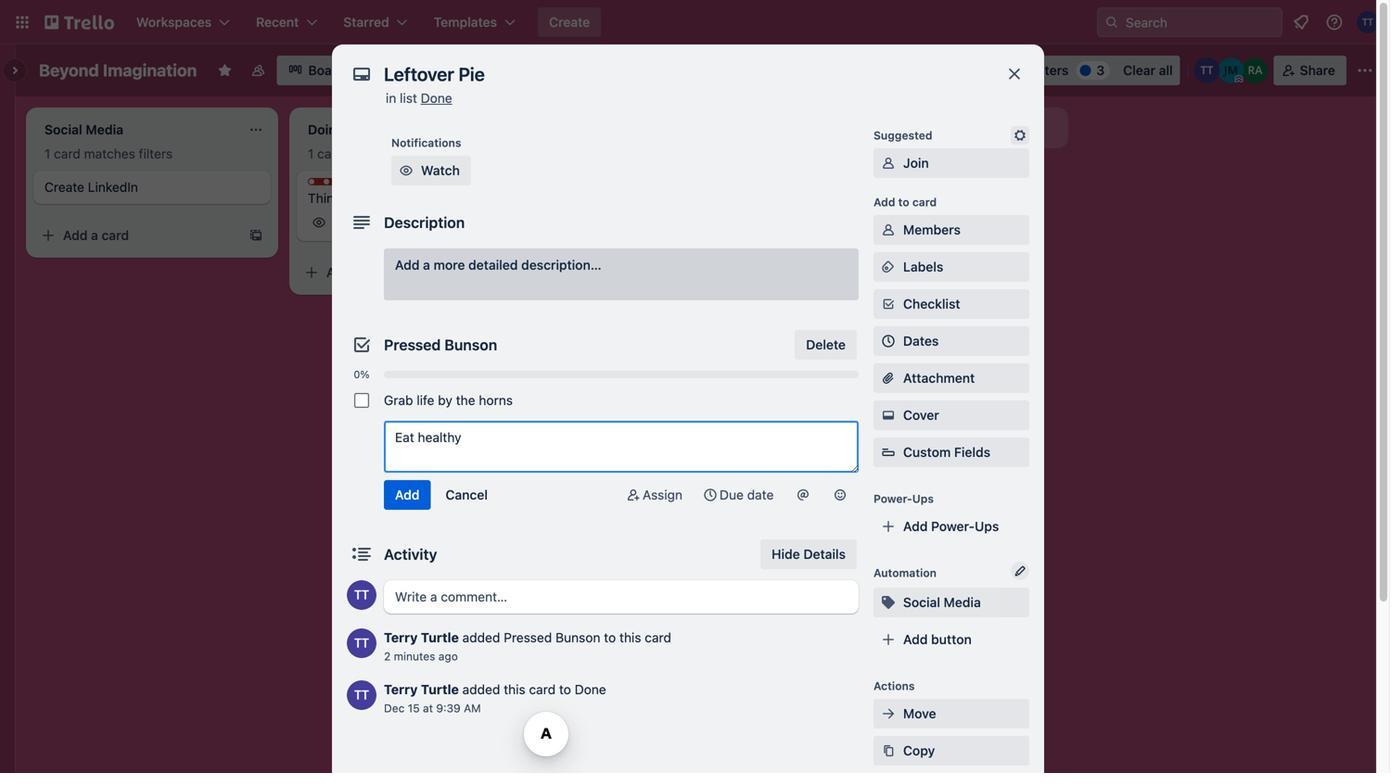Task type: vqa. For each thing, say whether or not it's contained in the screenshot.
sm icon inside the Copy Link
yes



Task type: locate. For each thing, give the bounding box(es) containing it.
terry for added this card to done
[[384, 682, 418, 698]]

0 vertical spatial terry
[[384, 630, 418, 646]]

1 vertical spatial terry turtle (terryturtle) image
[[347, 581, 377, 610]]

1 horizontal spatial add a card button
[[297, 258, 505, 288]]

turtle inside terry turtle added pressed bunson to this card 2 minutes ago
[[421, 630, 459, 646]]

pressed up terry turtle added this card to done dec 15 at 9:39 am
[[504, 630, 552, 646]]

card up members
[[913, 196, 937, 209]]

share
[[1300, 63, 1336, 78]]

to down write a comment text field
[[604, 630, 616, 646]]

to down terry turtle added pressed bunson to this card 2 minutes ago
[[559, 682, 571, 698]]

create for create linkedin
[[45, 180, 84, 195]]

0 vertical spatial power-
[[874, 493, 913, 506]]

matches
[[84, 146, 135, 161], [348, 146, 399, 161]]

sm image inside labels link
[[879, 258, 898, 276]]

1 vertical spatial terry
[[384, 682, 418, 698]]

add inside add button button
[[904, 632, 928, 648]]

more
[[434, 257, 465, 273]]

2 horizontal spatial to
[[899, 196, 910, 209]]

sm image left "filters" on the right top of the page
[[970, 56, 996, 82]]

1 vertical spatial done
[[575, 682, 606, 698]]

share button
[[1274, 56, 1347, 85]]

1 horizontal spatial bunson
[[556, 630, 601, 646]]

2 matches from the left
[[348, 146, 399, 161]]

ups
[[913, 493, 934, 506], [975, 519, 999, 534]]

0 vertical spatial ups
[[913, 493, 934, 506]]

a
[[91, 228, 98, 243], [618, 246, 625, 262], [423, 257, 430, 273], [354, 265, 362, 280]]

back to home image
[[45, 7, 114, 37]]

a for create from template… image
[[618, 246, 625, 262]]

2 added from the top
[[463, 682, 500, 698]]

0 horizontal spatial pressed
[[384, 336, 441, 354]]

0 vertical spatial turtle
[[421, 630, 459, 646]]

a down the thinking
[[354, 265, 362, 280]]

due
[[720, 487, 744, 503]]

0 horizontal spatial create from template… image
[[249, 228, 263, 243]]

1 vertical spatial this
[[504, 682, 526, 698]]

clear all button
[[1116, 56, 1181, 85]]

add another list
[[850, 120, 947, 135]]

this down write a comment text field
[[620, 630, 641, 646]]

filters
[[1031, 63, 1069, 78]]

labels link
[[874, 252, 1030, 282]]

added for added pressed bunson to this card
[[463, 630, 500, 646]]

1 horizontal spatial pressed
[[504, 630, 552, 646]]

this
[[620, 630, 641, 646], [504, 682, 526, 698]]

added up am
[[463, 682, 500, 698]]

sm image left checklist
[[879, 295, 898, 314]]

1
[[45, 146, 50, 161], [308, 146, 314, 161], [356, 216, 361, 229]]

list right in
[[400, 90, 417, 106]]

0 horizontal spatial done
[[421, 90, 452, 106]]

1 vertical spatial create
[[45, 180, 84, 195]]

0 vertical spatial pressed
[[384, 336, 441, 354]]

added
[[463, 630, 500, 646], [463, 682, 500, 698]]

1 horizontal spatial to
[[604, 630, 616, 646]]

terry inside terry turtle added pressed bunson to this card 2 minutes ago
[[384, 630, 418, 646]]

added inside terry turtle added pressed bunson to this card 2 minutes ago
[[463, 630, 500, 646]]

done inside terry turtle added this card to done dec 15 at 9:39 am
[[575, 682, 606, 698]]

grab
[[384, 393, 413, 408]]

cancel link
[[435, 481, 499, 510]]

2 vertical spatial terry turtle (terryturtle) image
[[347, 681, 377, 711]]

Add an item text field
[[384, 421, 859, 473]]

sm image inside the watch button
[[397, 161, 416, 180]]

list inside button
[[929, 120, 947, 135]]

power- down custom
[[874, 493, 913, 506]]

dec 15 at 9:39 am link
[[384, 702, 481, 715]]

imagination
[[103, 60, 197, 80]]

sm image up details
[[831, 486, 850, 505]]

sm image for join link
[[879, 154, 898, 173]]

matches up thoughts
[[348, 146, 399, 161]]

another
[[878, 120, 925, 135]]

terry turtle (terryturtle) image left 2 at the left bottom
[[347, 629, 377, 659]]

0 vertical spatial done
[[421, 90, 452, 106]]

0 horizontal spatial terry turtle (terryturtle) image
[[347, 581, 377, 610]]

done
[[421, 90, 452, 106], [575, 682, 606, 698]]

2 vertical spatial add a card
[[327, 265, 392, 280]]

pressed up life
[[384, 336, 441, 354]]

terry turtle (terryturtle) image right all
[[1195, 58, 1221, 83]]

create inside create "button"
[[549, 14, 590, 30]]

color: bold red, title: "thoughts" element
[[308, 178, 378, 192]]

0 vertical spatial terry turtle (terryturtle) image
[[1357, 11, 1379, 33]]

card up create linkedin
[[54, 146, 81, 161]]

1 horizontal spatial create from template… image
[[512, 265, 527, 280]]

copy
[[904, 744, 935, 759]]

social
[[904, 595, 941, 610]]

done right in
[[421, 90, 452, 106]]

card up color: bold red, title: "thoughts" element
[[317, 146, 344, 161]]

terry up dec
[[384, 682, 418, 698]]

0 vertical spatial to
[[899, 196, 910, 209]]

0 horizontal spatial list
[[400, 90, 417, 106]]

0 horizontal spatial 1 card matches filters
[[45, 146, 173, 161]]

pressed inside terry turtle added pressed bunson to this card 2 minutes ago
[[504, 630, 552, 646]]

card down terry turtle added pressed bunson to this card 2 minutes ago
[[529, 682, 556, 698]]

0 vertical spatial added
[[463, 630, 500, 646]]

sm image inside the social media button
[[879, 594, 898, 612]]

1 horizontal spatial done
[[575, 682, 606, 698]]

detailed
[[469, 257, 518, 273]]

1 horizontal spatial this
[[620, 630, 641, 646]]

filters up 'create linkedin' link
[[139, 146, 173, 161]]

cover link
[[874, 401, 1030, 430]]

add a more detailed description… link
[[384, 249, 859, 301]]

bunson down write a comment text field
[[556, 630, 601, 646]]

power-
[[874, 493, 913, 506], [931, 519, 975, 534]]

done down terry turtle added pressed bunson to this card 2 minutes ago
[[575, 682, 606, 698]]

sm image left cover
[[879, 406, 898, 425]]

sm image left join
[[879, 154, 898, 173]]

to up members
[[899, 196, 910, 209]]

added inside terry turtle added this card to done dec 15 at 9:39 am
[[463, 682, 500, 698]]

terry turtle (terryturtle) image
[[1357, 11, 1379, 33], [347, 581, 377, 610]]

description
[[384, 214, 465, 231]]

1 vertical spatial turtle
[[421, 682, 459, 698]]

1 turtle from the top
[[421, 630, 459, 646]]

sm image down add to card
[[879, 221, 898, 239]]

0 horizontal spatial matches
[[84, 146, 135, 161]]

1 up color: bold red, title: "thoughts" element
[[308, 146, 314, 161]]

sm image down the add an item text field
[[624, 486, 643, 505]]

1 vertical spatial added
[[463, 682, 500, 698]]

ups up add power-ups
[[913, 493, 934, 506]]

card
[[54, 146, 81, 161], [317, 146, 344, 161], [913, 196, 937, 209], [102, 228, 129, 243], [629, 246, 656, 262], [365, 265, 392, 280], [645, 630, 672, 646], [529, 682, 556, 698]]

1 vertical spatial list
[[929, 120, 947, 135]]

add to card
[[874, 196, 937, 209]]

0 horizontal spatial 1
[[45, 146, 50, 161]]

thoughts thinking
[[308, 179, 378, 206]]

card down write a comment text field
[[645, 630, 672, 646]]

1 horizontal spatial create
[[549, 14, 590, 30]]

add a card button
[[33, 221, 241, 250], [560, 239, 768, 269], [297, 258, 505, 288]]

terry turtle (terryturtle) image
[[1195, 58, 1221, 83], [347, 629, 377, 659], [347, 681, 377, 711]]

star or unstar board image
[[217, 63, 232, 78]]

sm image down the actions
[[879, 705, 898, 724]]

create inside 'create linkedin' link
[[45, 180, 84, 195]]

1 vertical spatial power-
[[931, 519, 975, 534]]

add a card button for bottommost create from template… icon
[[297, 258, 505, 288]]

bunson
[[445, 336, 497, 354], [556, 630, 601, 646]]

activity
[[384, 546, 437, 564]]

delete link
[[795, 330, 857, 360]]

0 vertical spatial this
[[620, 630, 641, 646]]

filters up watch
[[402, 146, 436, 161]]

move link
[[874, 699, 1030, 729]]

create
[[549, 14, 590, 30], [45, 180, 84, 195]]

sm image for move link at the right of page
[[879, 705, 898, 724]]

0 horizontal spatial add a card
[[63, 228, 129, 243]]

0 vertical spatial create
[[549, 14, 590, 30]]

open information menu image
[[1326, 13, 1344, 32]]

2 1 card matches filters from the left
[[308, 146, 436, 161]]

2 turtle from the top
[[421, 682, 459, 698]]

1 horizontal spatial 1
[[308, 146, 314, 161]]

to
[[899, 196, 910, 209], [604, 630, 616, 646], [559, 682, 571, 698]]

1 up create linkedin
[[45, 146, 50, 161]]

1 horizontal spatial 1 card matches filters
[[308, 146, 436, 161]]

added for added this card to done
[[463, 682, 500, 698]]

sm image inside members link
[[879, 221, 898, 239]]

board link
[[277, 56, 356, 85]]

turtle for added pressed bunson to this card
[[421, 630, 459, 646]]

2 horizontal spatial add a card button
[[560, 239, 768, 269]]

a for top create from template… icon
[[91, 228, 98, 243]]

a down create linkedin
[[91, 228, 98, 243]]

sm image right "assign"
[[701, 486, 720, 505]]

a left more
[[423, 257, 430, 273]]

sm image inside join link
[[879, 154, 898, 173]]

turtle inside terry turtle added this card to done dec 15 at 9:39 am
[[421, 682, 459, 698]]

1 horizontal spatial list
[[929, 120, 947, 135]]

custom fields
[[904, 445, 991, 460]]

2 minutes ago link
[[384, 650, 458, 663]]

2 terry from the top
[[384, 682, 418, 698]]

hide
[[772, 547, 800, 562]]

members
[[904, 222, 961, 237]]

terry turtle (terryturtle) image for card
[[347, 629, 377, 659]]

1 vertical spatial terry turtle (terryturtle) image
[[347, 629, 377, 659]]

to inside terry turtle added this card to done dec 15 at 9:39 am
[[559, 682, 571, 698]]

0 horizontal spatial ups
[[913, 493, 934, 506]]

0 vertical spatial bunson
[[445, 336, 497, 354]]

1 horizontal spatial power-
[[931, 519, 975, 534]]

terry
[[384, 630, 418, 646], [384, 682, 418, 698]]

1 horizontal spatial add a card
[[327, 265, 392, 280]]

to inside terry turtle added pressed bunson to this card 2 minutes ago
[[604, 630, 616, 646]]

a right description…
[[618, 246, 625, 262]]

ruby anderson (rubyanderson7) image
[[1243, 58, 1269, 83]]

0 horizontal spatial create
[[45, 180, 84, 195]]

sm image inside assign link
[[624, 486, 643, 505]]

1 horizontal spatial filters
[[402, 146, 436, 161]]

2 horizontal spatial add a card
[[590, 246, 656, 262]]

terry turtle (terryturtle) image left dec
[[347, 681, 377, 711]]

add a more detailed description…
[[395, 257, 602, 273]]

0 horizontal spatial to
[[559, 682, 571, 698]]

sm image left copy
[[879, 742, 898, 761]]

1 down 'thoughts thinking'
[[356, 216, 361, 229]]

a inside add a more detailed description… link
[[423, 257, 430, 273]]

add power-ups link
[[874, 512, 1030, 542]]

1 vertical spatial bunson
[[556, 630, 601, 646]]

9:39
[[436, 702, 461, 715]]

power- down power-ups
[[931, 519, 975, 534]]

1 vertical spatial add a card
[[590, 246, 656, 262]]

filters
[[139, 146, 173, 161], [402, 146, 436, 161]]

to for added pressed bunson to this card
[[604, 630, 616, 646]]

card down description
[[365, 265, 392, 280]]

turtle up ago
[[421, 630, 459, 646]]

sm image inside move link
[[879, 705, 898, 724]]

assign
[[643, 487, 683, 503]]

0 horizontal spatial filters
[[139, 146, 173, 161]]

bunson up the
[[445, 336, 497, 354]]

0 horizontal spatial this
[[504, 682, 526, 698]]

beyond
[[39, 60, 99, 80]]

1 horizontal spatial matches
[[348, 146, 399, 161]]

0 vertical spatial terry turtle (terryturtle) image
[[1195, 58, 1221, 83]]

ups down fields
[[975, 519, 999, 534]]

0 vertical spatial add a card
[[63, 228, 129, 243]]

1 horizontal spatial ups
[[975, 519, 999, 534]]

0 horizontal spatial add a card button
[[33, 221, 241, 250]]

1 added from the top
[[463, 630, 500, 646]]

1 terry from the top
[[384, 630, 418, 646]]

1 vertical spatial pressed
[[504, 630, 552, 646]]

Search field
[[1120, 8, 1282, 36]]

the
[[456, 393, 475, 408]]

2 vertical spatial to
[[559, 682, 571, 698]]

sm image up the "thinking" link
[[397, 161, 416, 180]]

sm image inside cover link
[[879, 406, 898, 425]]

actions
[[874, 680, 915, 693]]

card inside terry turtle added pressed bunson to this card 2 minutes ago
[[645, 630, 672, 646]]

list
[[400, 90, 417, 106], [929, 120, 947, 135]]

attachment button
[[874, 364, 1030, 393]]

sm image left labels
[[879, 258, 898, 276]]

terry turtle (terryturtle) image inside the primary element
[[1357, 11, 1379, 33]]

None submit
[[384, 481, 431, 510]]

1 card matches filters up thoughts
[[308, 146, 436, 161]]

this down terry turtle added pressed bunson to this card 2 minutes ago
[[504, 682, 526, 698]]

None text field
[[375, 58, 987, 91]]

added up terry turtle added this card to done dec 15 at 9:39 am
[[463, 630, 500, 646]]

add a card
[[63, 228, 129, 243], [590, 246, 656, 262], [327, 265, 392, 280]]

add a card for add a card button associated with create from template… image
[[590, 246, 656, 262]]

list right another
[[929, 120, 947, 135]]

pressed
[[384, 336, 441, 354], [504, 630, 552, 646]]

sm image
[[879, 154, 898, 173], [397, 161, 416, 180], [879, 258, 898, 276], [624, 486, 643, 505], [831, 486, 850, 505], [879, 594, 898, 612], [879, 705, 898, 724]]

turtle
[[421, 630, 459, 646], [421, 682, 459, 698]]

checklist link
[[874, 289, 1030, 319]]

Board name text field
[[30, 56, 206, 85]]

1 card matches filters up linkedin
[[45, 146, 173, 161]]

terry inside terry turtle added this card to done dec 15 at 9:39 am
[[384, 682, 418, 698]]

thinking link
[[308, 189, 523, 208]]

matches up linkedin
[[84, 146, 135, 161]]

move
[[904, 706, 937, 722]]

0 vertical spatial create from template… image
[[249, 228, 263, 243]]

1 filters from the left
[[139, 146, 173, 161]]

create from template… image
[[249, 228, 263, 243], [512, 265, 527, 280]]

due date
[[720, 487, 774, 503]]

1 horizontal spatial terry turtle (terryturtle) image
[[1357, 11, 1379, 33]]

sm image
[[970, 56, 996, 82], [1011, 126, 1030, 145], [879, 221, 898, 239], [879, 295, 898, 314], [879, 406, 898, 425], [701, 486, 720, 505], [794, 486, 813, 505], [879, 742, 898, 761]]

sm image left social
[[879, 594, 898, 612]]

1 card matches filters
[[45, 146, 173, 161], [308, 146, 436, 161]]

1 vertical spatial to
[[604, 630, 616, 646]]

turtle up dec 15 at 9:39 am link
[[421, 682, 459, 698]]

terry up 2 at the left bottom
[[384, 630, 418, 646]]



Task type: describe. For each thing, give the bounding box(es) containing it.
ago
[[439, 650, 458, 663]]

dates button
[[874, 327, 1030, 356]]

jeremy miller (jeremymiller198) image
[[1219, 58, 1245, 83]]

turtle for added this card to done
[[421, 682, 459, 698]]

create for create
[[549, 14, 590, 30]]

customize views image
[[365, 61, 384, 80]]

social media
[[904, 595, 981, 610]]

create from template… image
[[776, 247, 790, 262]]

terry turtle (terryturtle) image for dec
[[347, 681, 377, 711]]

delete
[[806, 337, 846, 353]]

1 matches from the left
[[84, 146, 135, 161]]

custom
[[904, 445, 951, 460]]

sm image right 'date'
[[794, 486, 813, 505]]

card down linkedin
[[102, 228, 129, 243]]

add inside add power-ups link
[[904, 519, 928, 534]]

members link
[[874, 215, 1030, 245]]

add button
[[904, 632, 972, 648]]

fields
[[955, 445, 991, 460]]

media
[[944, 595, 981, 610]]

primary element
[[0, 0, 1391, 45]]

terry turtle added pressed bunson to this card 2 minutes ago
[[384, 630, 672, 663]]

1 vertical spatial ups
[[975, 519, 999, 534]]

0 horizontal spatial bunson
[[445, 336, 497, 354]]

sm image inside checklist link
[[879, 295, 898, 314]]

minutes
[[394, 650, 435, 663]]

clear
[[1124, 63, 1156, 78]]

sm image inside due date link
[[701, 486, 720, 505]]

am
[[464, 702, 481, 715]]

2 horizontal spatial 1
[[356, 216, 361, 229]]

labels
[[904, 259, 944, 275]]

2 filters from the left
[[402, 146, 436, 161]]

0 notifications image
[[1290, 11, 1313, 33]]

3
[[1097, 63, 1105, 78]]

details
[[804, 547, 846, 562]]

join
[[904, 155, 929, 171]]

hide details
[[772, 547, 846, 562]]

social media button
[[874, 588, 1030, 618]]

sm image for labels link
[[879, 258, 898, 276]]

board
[[308, 63, 345, 78]]

notifications
[[391, 136, 461, 149]]

this inside terry turtle added this card to done dec 15 at 9:39 am
[[504, 682, 526, 698]]

0 vertical spatial list
[[400, 90, 417, 106]]

cancel
[[446, 487, 488, 503]]

grab life by the horns
[[384, 393, 513, 408]]

description…
[[521, 257, 602, 273]]

add another list button
[[816, 108, 1069, 148]]

sm image inside copy link
[[879, 742, 898, 761]]

button
[[931, 632, 972, 648]]

watch button
[[391, 156, 471, 186]]

search image
[[1105, 15, 1120, 30]]

done link
[[421, 90, 452, 106]]

beyond imagination
[[39, 60, 197, 80]]

watch
[[421, 163, 460, 178]]

terry turtle added this card to done dec 15 at 9:39 am
[[384, 682, 606, 715]]

sm image for assign link
[[624, 486, 643, 505]]

thinking
[[308, 191, 359, 206]]

dates
[[904, 333, 939, 349]]

1 1 card matches filters from the left
[[45, 146, 173, 161]]

join link
[[874, 148, 1030, 178]]

copy link
[[874, 737, 1030, 766]]

terry for added pressed bunson to this card
[[384, 630, 418, 646]]

assign link
[[617, 481, 690, 510]]

card inside terry turtle added this card to done dec 15 at 9:39 am
[[529, 682, 556, 698]]

dec
[[384, 702, 405, 715]]

0 horizontal spatial power-
[[874, 493, 913, 506]]

checklist
[[904, 296, 961, 312]]

2
[[384, 650, 391, 663]]

add a card for add a card button corresponding to bottommost create from template… icon
[[327, 265, 392, 280]]

card right description…
[[629, 246, 656, 262]]

date
[[747, 487, 774, 503]]

by
[[438, 393, 453, 408]]

workspace visible image
[[251, 63, 266, 78]]

0%
[[354, 369, 370, 381]]

add power-ups
[[904, 519, 999, 534]]

15
[[408, 702, 420, 715]]

clear all
[[1124, 63, 1173, 78]]

add inside add a more detailed description… link
[[395, 257, 420, 273]]

Grab life by the horns checkbox
[[354, 393, 369, 408]]

thoughts
[[327, 179, 378, 192]]

bunson inside terry turtle added pressed bunson to this card 2 minutes ago
[[556, 630, 601, 646]]

add a card for add a card button for top create from template… icon
[[63, 228, 129, 243]]

hide details link
[[761, 540, 857, 570]]

sm image up join link
[[1011, 126, 1030, 145]]

show menu image
[[1356, 61, 1375, 80]]

create linkedin link
[[45, 178, 260, 197]]

sm image for the watch button
[[397, 161, 416, 180]]

in
[[386, 90, 396, 106]]

1 vertical spatial create from template… image
[[512, 265, 527, 280]]

add a card button for create from template… image
[[560, 239, 768, 269]]

all
[[1159, 63, 1173, 78]]

pressed bunson
[[384, 336, 497, 354]]

add inside add another list button
[[850, 120, 874, 135]]

a for bottommost create from template… icon
[[354, 265, 362, 280]]

to for added this card to done
[[559, 682, 571, 698]]

this inside terry turtle added pressed bunson to this card 2 minutes ago
[[620, 630, 641, 646]]

attachment
[[904, 371, 975, 386]]

life
[[417, 393, 435, 408]]

sm image for the social media button
[[879, 594, 898, 612]]

due date link
[[694, 481, 783, 510]]

add button button
[[874, 625, 1030, 655]]

cover
[[904, 408, 940, 423]]

in list done
[[386, 90, 452, 106]]

create button
[[538, 7, 601, 37]]

suggested
[[874, 129, 933, 142]]

Write a comment text field
[[384, 581, 859, 614]]

linkedin
[[88, 180, 138, 195]]

add a card button for top create from template… icon
[[33, 221, 241, 250]]

horns
[[479, 393, 513, 408]]

create linkedin
[[45, 180, 138, 195]]

custom fields button
[[874, 443, 1030, 462]]



